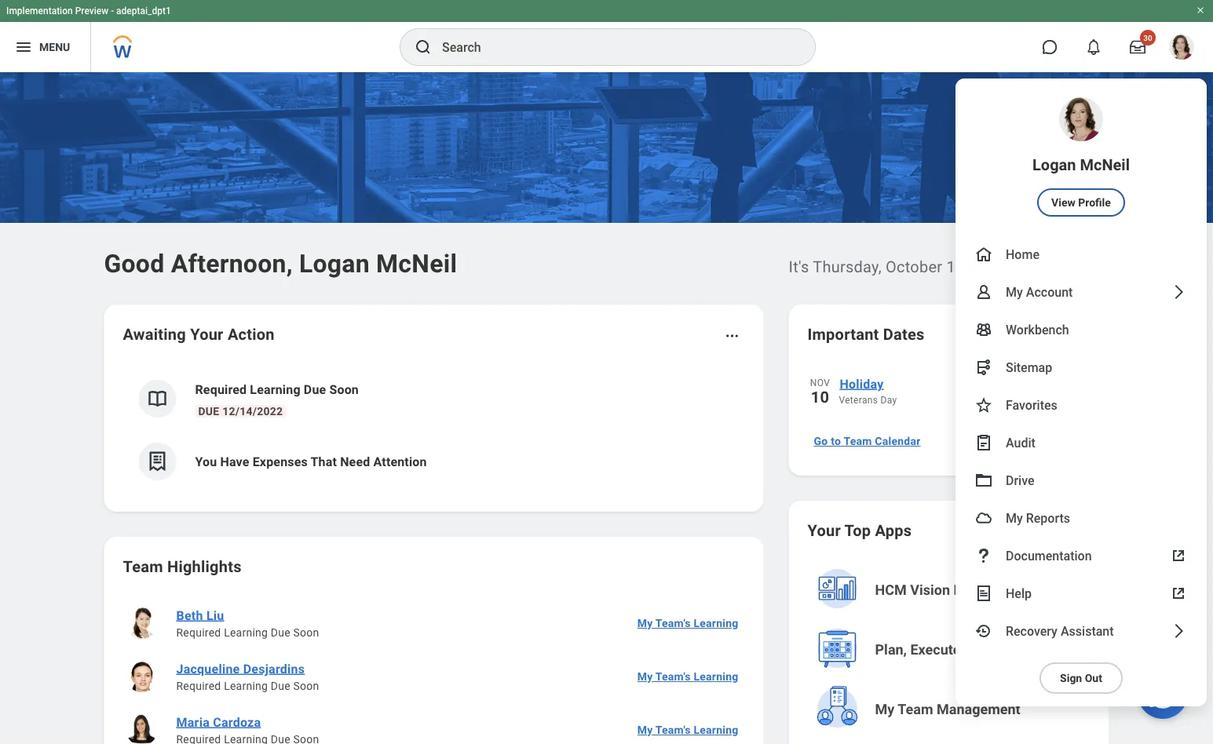 Task type: locate. For each thing, give the bounding box(es) containing it.
and down time image
[[965, 642, 988, 659]]

2023
[[972, 258, 1008, 276]]

0 vertical spatial assistant
[[995, 604, 1042, 617]]

2 vertical spatial my team's learning
[[638, 724, 739, 737]]

vision
[[911, 582, 950, 599]]

chevron right image inside my account menu item
[[1170, 283, 1188, 302]]

mcneil inside "menu item"
[[1080, 156, 1130, 174]]

2 vertical spatial soon
[[293, 680, 319, 693]]

contact card matrix manager image
[[975, 320, 994, 339]]

0 vertical spatial mcneil
[[1080, 156, 1130, 174]]

1 vertical spatial logan
[[299, 249, 370, 278]]

audit menu item
[[956, 424, 1207, 462]]

required for beth liu
[[176, 626, 221, 639]]

1 horizontal spatial mcneil
[[1080, 156, 1130, 174]]

home menu item
[[956, 236, 1207, 273]]

required inside beth liu required learning due soon
[[176, 626, 221, 639]]

i'm
[[1096, 589, 1110, 602]]

due for desjardins
[[271, 680, 290, 693]]

logan mcneil menu item
[[956, 79, 1207, 236]]

my inside menu item
[[1006, 285, 1023, 299]]

required inside required learning due soon due 12/14/2022
[[195, 382, 247, 397]]

can
[[1000, 621, 1017, 633]]

0 vertical spatial your
[[190, 325, 224, 344]]

help
[[1020, 621, 1039, 633]]

hcm vision board
[[875, 582, 992, 599]]

apps
[[875, 522, 912, 540]]

my inside button
[[875, 702, 895, 718]]

folder open image
[[975, 471, 994, 490]]

3 my team's learning button from the top
[[631, 715, 745, 745]]

2 horizontal spatial team
[[898, 702, 934, 718]]

2 vertical spatial my team's learning button
[[631, 715, 745, 745]]

favorites menu item
[[956, 386, 1207, 424]]

beth liu required learning due soon
[[176, 608, 319, 639]]

hi
[[995, 589, 1006, 602]]

soon up need
[[329, 382, 359, 397]]

nov
[[810, 378, 830, 389]]

soon inside jacqueline desjardins required learning due soon
[[293, 680, 319, 693]]

star image
[[975, 396, 994, 415]]

1 vertical spatial team's
[[656, 671, 691, 684]]

1 vertical spatial required
[[176, 626, 221, 639]]

2 vertical spatial required
[[176, 680, 221, 693]]

chevron right image for account
[[1170, 283, 1188, 302]]

required down the jacqueline
[[176, 680, 221, 693]]

chevron right image for assistant
[[1170, 622, 1188, 641]]

1 horizontal spatial your
[[808, 522, 841, 540]]

my team's learning
[[638, 617, 739, 630], [638, 671, 739, 684], [638, 724, 739, 737]]

1 vertical spatial soon
[[293, 626, 319, 639]]

10
[[811, 388, 830, 406]]

workbench
[[1006, 322, 1070, 337]]

1 my team's learning button from the top
[[631, 608, 745, 639]]

book open image
[[146, 387, 169, 411]]

1 chevron right image from the top
[[1170, 283, 1188, 302]]

you have expenses that need attention
[[195, 454, 427, 469]]

your left action on the top left of the page
[[190, 325, 224, 344]]

1 horizontal spatial and
[[1039, 637, 1055, 648]]

0 vertical spatial my team's learning
[[638, 617, 739, 630]]

1 vertical spatial mcneil
[[376, 249, 457, 278]]

due up you have expenses that need attention
[[304, 382, 326, 397]]

avatar image
[[975, 509, 994, 528]]

documentation menu item
[[956, 537, 1207, 575]]

and down the you in the bottom right of the page
[[1039, 637, 1055, 648]]

1 horizontal spatial assistant
[[1061, 624, 1114, 639]]

maria cardoza
[[176, 715, 261, 730]]

0 horizontal spatial assistant
[[995, 604, 1042, 617]]

go to team calendar button
[[808, 426, 927, 457]]

my team management button
[[809, 682, 1092, 738]]

due inside beth liu required learning due soon
[[271, 626, 290, 639]]

soon for liu
[[293, 626, 319, 639]]

1 vertical spatial my team's learning
[[638, 671, 739, 684]]

menu button
[[0, 22, 91, 72]]

my inside menu item
[[1006, 511, 1023, 526]]

due left 12/14/2022
[[198, 405, 219, 418]]

0 vertical spatial my team's learning button
[[631, 608, 745, 639]]

hcm vision board button
[[809, 562, 1092, 619]]

your left "top"
[[808, 522, 841, 540]]

home image
[[975, 245, 994, 264]]

2 vertical spatial team
[[898, 702, 934, 718]]

soon
[[329, 382, 359, 397], [293, 626, 319, 639], [293, 680, 319, 693]]

help
[[1006, 586, 1032, 601]]

find
[[1060, 621, 1077, 633]]

sitemap menu item
[[956, 349, 1207, 386]]

important
[[808, 325, 879, 344]]

30
[[1144, 33, 1153, 42]]

and
[[1039, 637, 1055, 648], [965, 642, 988, 659]]

1 vertical spatial assistant
[[1061, 624, 1114, 639]]

team highlights
[[123, 558, 242, 576]]

thursday,
[[813, 258, 882, 276]]

need
[[340, 454, 370, 469]]

2 my team's learning from the top
[[638, 671, 739, 684]]

0 vertical spatial required
[[195, 382, 247, 397]]

october
[[886, 258, 943, 276]]

0 vertical spatial logan
[[1033, 156, 1076, 174]]

team down execute
[[898, 702, 934, 718]]

drive
[[1006, 473, 1035, 488]]

soon up desjardins
[[293, 626, 319, 639]]

reports
[[1026, 511, 1071, 526]]

1 vertical spatial chevron right image
[[1170, 622, 1188, 641]]

awaiting
[[123, 325, 186, 344]]

1 team's from the top
[[656, 617, 691, 630]]

favorites
[[1006, 398, 1058, 413]]

soon down desjardins
[[293, 680, 319, 693]]

i
[[995, 621, 998, 633]]

learning inside jacqueline desjardins required learning due soon
[[224, 680, 268, 693]]

drive menu item
[[956, 462, 1207, 500]]

ext link image
[[1170, 547, 1188, 566]]

dashboard expenses image
[[146, 450, 169, 474]]

beth
[[176, 608, 203, 623]]

required learning due soon due 12/14/2022
[[195, 382, 359, 418]]

and inside hi logan mcneil! 👋 i'm workday assistant i can help you find information, navigate workday, and get things done.
[[1039, 637, 1055, 648]]

done.
[[1106, 637, 1131, 648]]

0 horizontal spatial mcneil
[[376, 249, 457, 278]]

your top apps
[[808, 522, 912, 540]]

endpoints image
[[975, 358, 994, 377]]

0 vertical spatial team's
[[656, 617, 691, 630]]

logan
[[1033, 156, 1076, 174], [299, 249, 370, 278], [1009, 589, 1039, 602]]

search image
[[414, 38, 433, 57]]

2 vertical spatial team's
[[656, 724, 691, 737]]

desjardins
[[243, 662, 305, 677]]

1 my team's learning from the top
[[638, 617, 739, 630]]

due down desjardins
[[271, 680, 290, 693]]

team left highlights
[[123, 558, 163, 576]]

implementation
[[6, 5, 73, 16]]

team
[[844, 435, 872, 448], [123, 558, 163, 576], [898, 702, 934, 718]]

ext link image
[[1170, 584, 1188, 603]]

due
[[304, 382, 326, 397], [198, 405, 219, 418], [271, 626, 290, 639], [271, 680, 290, 693]]

management
[[937, 702, 1021, 718]]

help menu item
[[956, 575, 1207, 613]]

analyze
[[992, 642, 1042, 659]]

2 chevron right image from the top
[[1170, 622, 1188, 641]]

get
[[1058, 637, 1072, 648]]

2 my team's learning button from the top
[[631, 661, 745, 693]]

view profile
[[1052, 196, 1111, 209]]

close environment banner image
[[1196, 5, 1206, 15]]

0 horizontal spatial team
[[123, 558, 163, 576]]

12/14/2022
[[222, 405, 283, 418]]

assistant inside menu item
[[1061, 624, 1114, 639]]

awaiting your action
[[123, 325, 275, 344]]

due for liu
[[271, 626, 290, 639]]

0 horizontal spatial and
[[965, 642, 988, 659]]

go
[[814, 435, 828, 448]]

team right to
[[844, 435, 872, 448]]

nov 10
[[810, 378, 830, 406]]

workbench menu item
[[956, 311, 1207, 349]]

3 my team's learning from the top
[[638, 724, 739, 737]]

0 vertical spatial team
[[844, 435, 872, 448]]

chevron right image
[[1170, 283, 1188, 302], [1170, 622, 1188, 641]]

required inside jacqueline desjardins required learning due soon
[[176, 680, 221, 693]]

due for learning
[[198, 405, 219, 418]]

out
[[1085, 672, 1103, 685]]

hcm
[[875, 582, 907, 599]]

2 vertical spatial logan
[[1009, 589, 1039, 602]]

soon inside beth liu required learning due soon
[[293, 626, 319, 639]]

holiday button
[[839, 374, 1091, 394]]

workday,
[[995, 637, 1036, 648]]

information,
[[1080, 621, 1134, 633]]

x image
[[1179, 572, 1191, 584]]

due inside jacqueline desjardins required learning due soon
[[271, 680, 290, 693]]

1 vertical spatial team
[[123, 558, 163, 576]]

due up desjardins
[[271, 626, 290, 639]]

required down "beth liu" button
[[176, 626, 221, 639]]

required up 12/14/2022
[[195, 382, 247, 397]]

maria
[[176, 715, 210, 730]]

0 vertical spatial chevron right image
[[1170, 283, 1188, 302]]

0 vertical spatial soon
[[329, 382, 359, 397]]

1 vertical spatial my team's learning button
[[631, 661, 745, 693]]

document image
[[975, 584, 994, 603]]

2 team's from the top
[[656, 671, 691, 684]]

3 team's from the top
[[656, 724, 691, 737]]

dates
[[884, 325, 925, 344]]

my team's learning button
[[631, 608, 745, 639], [631, 661, 745, 693], [631, 715, 745, 745]]



Task type: describe. For each thing, give the bounding box(es) containing it.
30 button
[[1121, 30, 1156, 64]]

you
[[1041, 621, 1058, 633]]

highlights
[[167, 558, 242, 576]]

required for jacqueline desjardins
[[176, 680, 221, 693]]

team highlights list
[[123, 597, 745, 745]]

documentation
[[1006, 548, 1092, 563]]

account
[[1026, 285, 1073, 299]]

view
[[1052, 196, 1076, 209]]

good
[[104, 249, 165, 278]]

my team's learning for desjardins
[[638, 671, 739, 684]]

1 vertical spatial your
[[808, 522, 841, 540]]

recovery assistant
[[1006, 624, 1114, 639]]

team's for desjardins
[[656, 671, 691, 684]]

learning inside beth liu required learning due soon
[[224, 626, 268, 639]]

jacqueline desjardins required learning due soon
[[176, 662, 319, 693]]

justify image
[[14, 38, 33, 57]]

plan, execute and analyze
[[875, 642, 1042, 659]]

holiday
[[840, 377, 884, 392]]

required learning due soon list item
[[123, 368, 745, 430]]

calendar
[[875, 435, 921, 448]]

you
[[195, 454, 217, 469]]

it's thursday, october 19, 2023
[[789, 258, 1008, 276]]

sitemap
[[1006, 360, 1053, 375]]

recovery
[[1006, 624, 1058, 639]]

that
[[311, 454, 337, 469]]

good afternoon, logan mcneil main content
[[0, 72, 1214, 745]]

sign
[[1060, 672, 1083, 685]]

question image
[[975, 547, 994, 566]]

0 horizontal spatial your
[[190, 325, 224, 344]]

inbox large image
[[1130, 39, 1146, 55]]

-
[[111, 5, 114, 16]]

execute
[[911, 642, 961, 659]]

logan mcneil image
[[1170, 35, 1195, 60]]

my reports
[[1006, 511, 1071, 526]]

logan inside "menu item"
[[1033, 156, 1076, 174]]

top
[[845, 522, 871, 540]]

user image
[[975, 283, 994, 302]]

learning inside required learning due soon due 12/14/2022
[[250, 382, 301, 397]]

my account
[[1006, 285, 1073, 299]]

holiday veterans day
[[839, 377, 897, 406]]

logan mcneil banner
[[0, 0, 1214, 707]]

awaiting your action list
[[123, 368, 745, 493]]

implementation preview -   adeptai_dpt1
[[6, 5, 171, 16]]

liu
[[206, 608, 224, 623]]

it's
[[789, 258, 809, 276]]

beth liu button
[[170, 606, 231, 625]]

my team's learning for liu
[[638, 617, 739, 630]]

related actions image
[[725, 328, 740, 344]]

things
[[1075, 637, 1103, 648]]

time image
[[975, 622, 994, 641]]

jacqueline desjardins button
[[170, 660, 311, 679]]

my team's learning button for desjardins
[[631, 661, 745, 693]]

jacqueline
[[176, 662, 240, 677]]

logan inside main content
[[299, 249, 370, 278]]

board
[[954, 582, 992, 599]]

logan mcneil menu
[[956, 79, 1207, 707]]

my reports menu item
[[956, 500, 1207, 537]]

workday
[[1113, 589, 1156, 602]]

go to team calendar
[[814, 435, 921, 448]]

my account menu item
[[956, 273, 1207, 311]]

profile
[[1079, 196, 1111, 209]]

notifications large image
[[1086, 39, 1102, 55]]

mcneil inside main content
[[376, 249, 457, 278]]

preview
[[75, 5, 109, 16]]

cardoza
[[213, 715, 261, 730]]

navigate
[[1137, 621, 1175, 633]]

mcneil!
[[1042, 589, 1079, 602]]

soon for desjardins
[[293, 680, 319, 693]]

1 horizontal spatial team
[[844, 435, 872, 448]]

my team management
[[875, 702, 1021, 718]]

sign out
[[1060, 672, 1103, 685]]

soon inside required learning due soon due 12/14/2022
[[329, 382, 359, 397]]

action
[[228, 325, 275, 344]]

adeptai_dpt1
[[116, 5, 171, 16]]

attention
[[374, 454, 427, 469]]

veterans
[[839, 395, 878, 406]]

day
[[881, 395, 897, 406]]

paste image
[[975, 434, 994, 452]]

team's for liu
[[656, 617, 691, 630]]

my team's learning button for liu
[[631, 608, 745, 639]]

logan mcneil
[[1033, 156, 1130, 174]]

important dates
[[808, 325, 925, 344]]

plan,
[[875, 642, 907, 659]]

plan, execute and analyze button
[[809, 622, 1092, 679]]

you have expenses that need attention button
[[123, 430, 745, 493]]

assistant inside hi logan mcneil! 👋 i'm workday assistant i can help you find information, navigate workday, and get things done.
[[995, 604, 1042, 617]]

recovery assistant menu item
[[956, 613, 1207, 650]]

expenses
[[253, 454, 308, 469]]

afternoon,
[[171, 249, 293, 278]]

Search Workday  search field
[[442, 30, 783, 64]]

19,
[[947, 258, 968, 276]]

and inside button
[[965, 642, 988, 659]]

logan inside hi logan mcneil! 👋 i'm workday assistant i can help you find information, navigate workday, and get things done.
[[1009, 589, 1039, 602]]

audit
[[1006, 435, 1036, 450]]

menu
[[39, 41, 70, 54]]

home
[[1006, 247, 1040, 262]]

👋
[[1082, 589, 1093, 602]]



Task type: vqa. For each thing, say whether or not it's contained in the screenshot.
chevron up small Image
no



